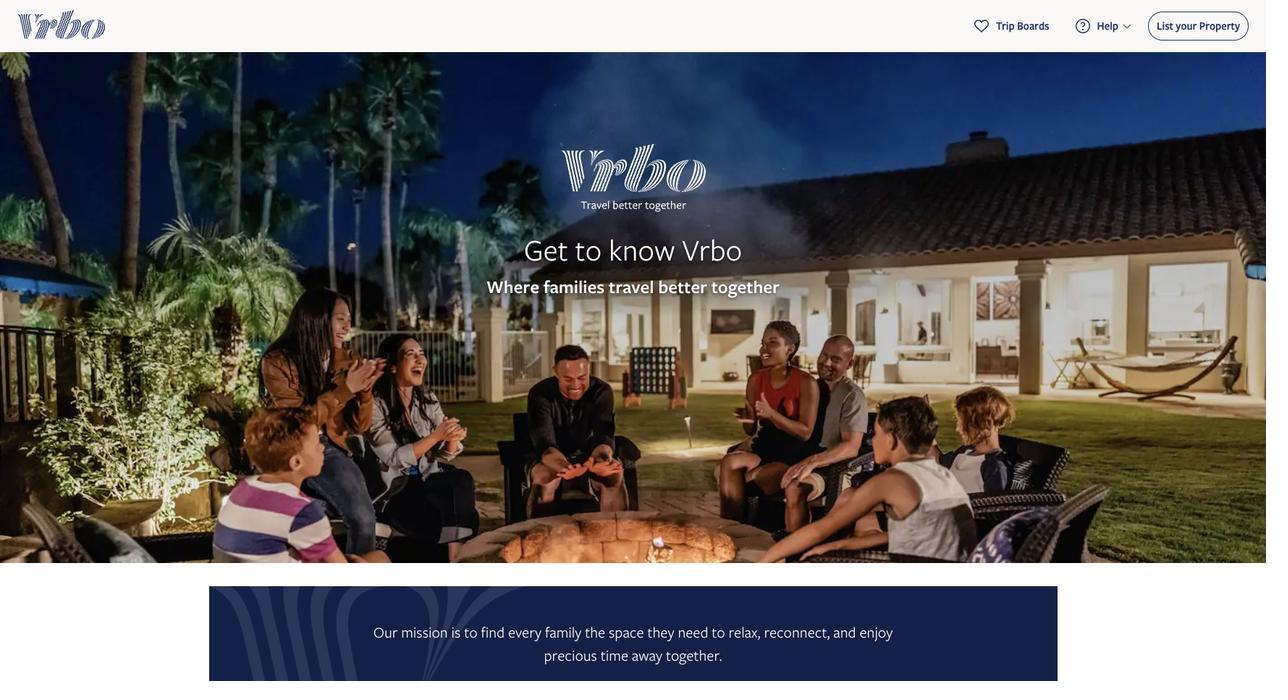 Task type: vqa. For each thing, say whether or not it's contained in the screenshot.
'tab list' in Wizard region
no



Task type: describe. For each thing, give the bounding box(es) containing it.
know
[[609, 229, 675, 269]]

trip boards
[[996, 19, 1049, 33]]

together
[[711, 275, 780, 299]]

together.
[[666, 646, 722, 665]]

precious
[[544, 646, 597, 665]]

vrbo logo with english tagline image
[[561, 144, 706, 212]]

2 horizontal spatial to
[[712, 622, 725, 642]]

get
[[524, 229, 568, 269]]

family
[[545, 622, 582, 642]]

travel
[[609, 275, 654, 299]]

list
[[1157, 19, 1174, 33]]

family and friends sitting around a fire pit image
[[0, 52, 1266, 563]]

where
[[487, 275, 539, 299]]

space
[[609, 622, 644, 642]]

mission
[[401, 622, 448, 642]]

list your property
[[1157, 19, 1240, 33]]

our
[[373, 622, 398, 642]]

trip boards link
[[964, 10, 1059, 42]]

away
[[632, 646, 662, 665]]

better
[[658, 275, 707, 299]]



Task type: locate. For each thing, give the bounding box(es) containing it.
the
[[585, 622, 605, 642]]

help button
[[1065, 10, 1142, 42]]

to
[[575, 229, 602, 269], [464, 622, 478, 642], [712, 622, 725, 642]]

help
[[1097, 19, 1119, 33]]

time
[[601, 646, 628, 665]]

vrbo logo image
[[17, 10, 105, 39]]

vrbo
[[682, 229, 742, 269]]

property
[[1199, 19, 1240, 33]]

our mission is to find every family the space they need to relax, reconnect, and enjoy precious time away together.
[[373, 622, 893, 665]]

navigation
[[958, 10, 1142, 42]]

to right need
[[712, 622, 725, 642]]

your
[[1176, 19, 1197, 33]]

boards
[[1017, 19, 1049, 33]]

is
[[451, 622, 461, 642]]

families
[[544, 275, 605, 299]]

to up families
[[575, 229, 602, 269]]

navigation containing trip boards
[[958, 10, 1142, 42]]

list your property link
[[1148, 12, 1249, 41]]

trip
[[996, 19, 1015, 33]]

to right the is
[[464, 622, 478, 642]]

to inside the get to know vrbo where families travel better together
[[575, 229, 602, 269]]

find
[[481, 622, 505, 642]]

get to know vrbo where families travel better together
[[487, 229, 780, 299]]

they
[[648, 622, 674, 642]]

0 horizontal spatial to
[[464, 622, 478, 642]]

every
[[508, 622, 542, 642]]

and
[[834, 622, 856, 642]]

1 horizontal spatial to
[[575, 229, 602, 269]]

need
[[678, 622, 708, 642]]

reconnect,
[[764, 622, 830, 642]]

relax,
[[729, 622, 761, 642]]

enjoy
[[860, 622, 893, 642]]



